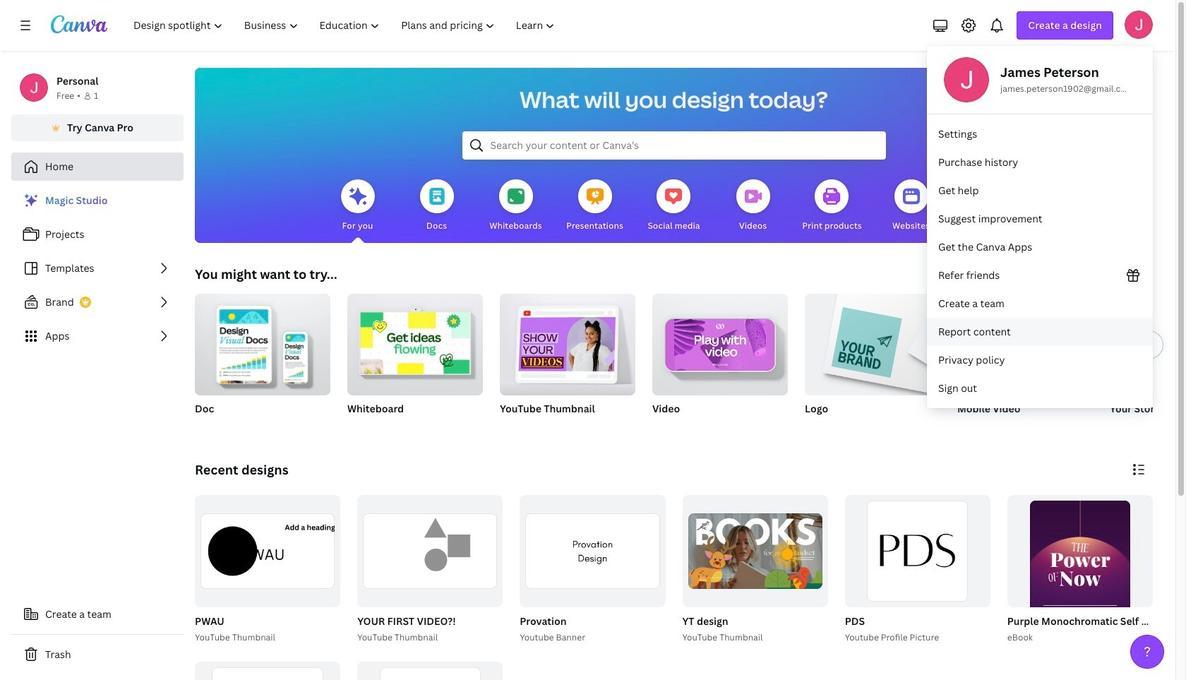 Task type: describe. For each thing, give the bounding box(es) containing it.
james peterson image
[[1125, 11, 1153, 39]]

Search search field
[[491, 132, 858, 159]]



Task type: vqa. For each thing, say whether or not it's contained in the screenshot.
SEARCH BOX
yes



Task type: locate. For each thing, give the bounding box(es) containing it.
group
[[1110, 285, 1187, 434], [195, 288, 331, 434], [195, 288, 331, 396], [348, 288, 483, 434], [348, 288, 483, 396], [500, 288, 636, 434], [500, 288, 636, 396], [653, 288, 788, 434], [653, 288, 788, 396], [805, 288, 941, 434], [805, 288, 941, 396], [958, 294, 1093, 434], [192, 495, 341, 645], [195, 495, 341, 607], [355, 495, 503, 645], [358, 495, 503, 607], [517, 495, 666, 645], [680, 495, 828, 645], [842, 495, 991, 645], [845, 495, 991, 607], [1005, 495, 1187, 662], [1008, 495, 1153, 662], [195, 662, 341, 680], [358, 662, 503, 680]]

1 horizontal spatial list
[[927, 120, 1153, 403]]

top level navigation element
[[124, 11, 567, 40]]

0 horizontal spatial list
[[11, 186, 184, 350]]

None search field
[[462, 131, 886, 160]]

list
[[927, 120, 1153, 403], [11, 186, 184, 350]]

menu
[[927, 46, 1153, 408]]



